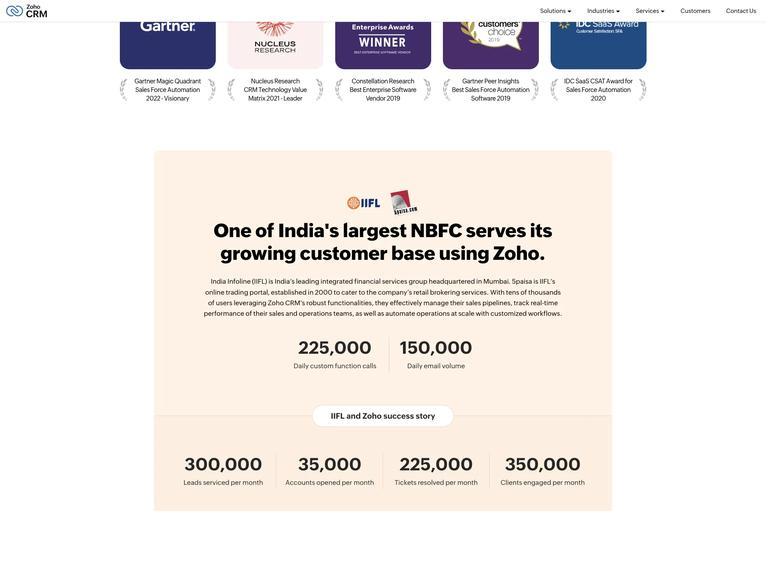 Task type: vqa. For each thing, say whether or not it's contained in the screenshot.
Power
no



Task type: locate. For each thing, give the bounding box(es) containing it.
3 sales from the left
[[566, 86, 580, 94]]

in
[[476, 278, 482, 286], [308, 288, 314, 296]]

research inside constellation research best enterprise software vendor 2019
[[389, 77, 414, 85]]

crm
[[244, 86, 257, 94]]

0 vertical spatial sales
[[466, 299, 481, 307]]

1 horizontal spatial research
[[389, 77, 414, 85]]

force inside gartner peer insights best sales force automation software 2019
[[480, 86, 496, 94]]

0 horizontal spatial 2019
[[387, 95, 400, 102]]

operations
[[299, 310, 332, 318], [417, 310, 450, 318]]

2019 right vendor
[[387, 95, 400, 102]]

force down peer
[[480, 86, 496, 94]]

1 per from the left
[[231, 479, 241, 487]]

month down 300,000
[[243, 479, 263, 487]]

- inside the gartner magic quadrant sales force automation 2022 - visionary
[[161, 95, 163, 102]]

0 vertical spatial their
[[450, 299, 464, 307]]

0 horizontal spatial research
[[274, 77, 300, 85]]

research up value
[[274, 77, 300, 85]]

software inside gartner peer insights best sales force automation software 2019
[[471, 95, 496, 102]]

1 horizontal spatial sales
[[466, 299, 481, 307]]

2019 down insights
[[497, 95, 510, 102]]

sales inside gartner peer insights best sales force automation software 2019
[[465, 86, 479, 94]]

1 gartner from the left
[[134, 77, 155, 85]]

financial
[[354, 278, 381, 286]]

0 horizontal spatial 225,000
[[298, 338, 372, 358]]

0 vertical spatial software
[[392, 86, 416, 94]]

trading
[[226, 288, 248, 296]]

1 2019 from the left
[[387, 95, 400, 102]]

month down 350,000
[[564, 479, 585, 487]]

automation down quadrant
[[167, 86, 200, 94]]

saas
[[575, 77, 589, 85]]

2 horizontal spatial automation
[[598, 86, 631, 94]]

per right opened
[[342, 479, 352, 487]]

as
[[356, 310, 362, 318], [377, 310, 384, 318]]

1 operations from the left
[[299, 310, 332, 318]]

2 - from the left
[[281, 95, 282, 102]]

0 vertical spatial in
[[476, 278, 482, 286]]

1 horizontal spatial 2019
[[497, 95, 510, 102]]

daily for 225,000
[[294, 362, 309, 370]]

3 force from the left
[[582, 86, 597, 94]]

for
[[625, 77, 633, 85]]

operations down manage
[[417, 310, 450, 318]]

1 automation from the left
[[167, 86, 200, 94]]

daily custom function calls
[[294, 362, 376, 370]]

0 horizontal spatial automation
[[167, 86, 200, 94]]

as left well
[[356, 310, 362, 318]]

peer
[[484, 77, 497, 85]]

manage
[[423, 299, 449, 307]]

- right 2022
[[161, 95, 163, 102]]

one of india's largest nbfc serves its growing customer base using zoho.
[[214, 220, 552, 264]]

350,000
[[505, 455, 581, 475]]

0 horizontal spatial as
[[356, 310, 362, 318]]

opened
[[316, 479, 340, 487]]

month for 35,000
[[354, 479, 374, 487]]

2 2019 from the left
[[497, 95, 510, 102]]

1 horizontal spatial -
[[281, 95, 282, 102]]

gartner inside gartner peer insights best sales force automation software 2019
[[462, 77, 483, 85]]

insights
[[498, 77, 519, 85]]

integrated
[[321, 278, 353, 286]]

idc
[[564, 77, 574, 85]]

cater
[[341, 288, 357, 296]]

3 per from the left
[[446, 479, 456, 487]]

base
[[391, 242, 435, 264]]

1 horizontal spatial is
[[533, 278, 538, 286]]

gartner peer insights best sales force automation software 2019
[[452, 77, 530, 102]]

of inside one of india's largest nbfc serves its growing customer base using zoho.
[[255, 220, 274, 242]]

automation down insights
[[497, 86, 530, 94]]

is left iifl's
[[533, 278, 538, 286]]

research for value
[[274, 77, 300, 85]]

their up 'at'
[[450, 299, 464, 307]]

and
[[286, 310, 297, 318]]

gartner left peer
[[462, 77, 483, 85]]

3 automation from the left
[[598, 86, 631, 94]]

per for 225,000
[[446, 479, 456, 487]]

automate
[[385, 310, 415, 318]]

scale
[[458, 310, 474, 318]]

2 automation from the left
[[497, 86, 530, 94]]

clients engaged per month
[[501, 479, 585, 487]]

1 vertical spatial in
[[308, 288, 314, 296]]

2 is from the left
[[533, 278, 538, 286]]

is
[[268, 278, 273, 286], [533, 278, 538, 286]]

of up growing
[[255, 220, 274, 242]]

the
[[366, 288, 377, 296]]

4 month from the left
[[564, 479, 585, 487]]

india's
[[278, 220, 339, 242]]

research up enterprise
[[389, 77, 414, 85]]

engaged
[[523, 479, 551, 487]]

clients
[[501, 479, 522, 487]]

thousands
[[528, 288, 561, 296]]

2 per from the left
[[342, 479, 352, 487]]

- right 2021 on the top of page
[[281, 95, 282, 102]]

2022
[[146, 95, 160, 102]]

0 horizontal spatial daily
[[294, 362, 309, 370]]

1 horizontal spatial daily
[[407, 362, 423, 370]]

workflows.
[[528, 310, 562, 318]]

1 force from the left
[[151, 86, 166, 94]]

1 to from the left
[[334, 288, 340, 296]]

per right resolved
[[446, 479, 456, 487]]

in down leading
[[308, 288, 314, 296]]

sales down services.
[[466, 299, 481, 307]]

online
[[205, 288, 224, 296]]

india
[[211, 278, 226, 286]]

0 horizontal spatial sales
[[135, 86, 150, 94]]

1 month from the left
[[243, 479, 263, 487]]

accounts opened per month
[[285, 479, 374, 487]]

0 horizontal spatial to
[[334, 288, 340, 296]]

225,000
[[298, 338, 372, 358], [400, 455, 473, 475]]

of down the 5paisa
[[521, 288, 527, 296]]

software down peer
[[471, 95, 496, 102]]

nucleus research crm technology value matrix 2021 - leader
[[244, 77, 307, 102]]

1 is from the left
[[268, 278, 273, 286]]

month for 225,000
[[457, 479, 478, 487]]

1 daily from the left
[[294, 362, 309, 370]]

1 horizontal spatial sales
[[465, 86, 479, 94]]

automation down award
[[598, 86, 631, 94]]

force down saas
[[582, 86, 597, 94]]

1 research from the left
[[274, 77, 300, 85]]

2 horizontal spatial sales
[[566, 86, 580, 94]]

month
[[243, 479, 263, 487], [354, 479, 374, 487], [457, 479, 478, 487], [564, 479, 585, 487]]

of inside robust functionalities, they effectively manage their sales pipelines, track real-time performance of their sales and operations teams, as well as automate operations at scale with customized workflows.
[[246, 310, 252, 318]]

of down online
[[208, 299, 215, 307]]

per for 35,000
[[342, 479, 352, 487]]

tickets
[[395, 479, 417, 487]]

1 vertical spatial 225,000
[[400, 455, 473, 475]]

operations down robust
[[299, 310, 332, 318]]

sales down zoho
[[269, 310, 284, 318]]

per
[[231, 479, 241, 487], [342, 479, 352, 487], [446, 479, 456, 487], [553, 479, 563, 487]]

track
[[514, 299, 529, 307]]

automation inside idc saas csat award for sales force automation 2020
[[598, 86, 631, 94]]

1 horizontal spatial best
[[452, 86, 464, 94]]

1 sales from the left
[[135, 86, 150, 94]]

1 horizontal spatial operations
[[417, 310, 450, 318]]

of down leveraging
[[246, 310, 252, 318]]

custom
[[310, 362, 334, 370]]

company's
[[378, 288, 412, 296]]

services
[[636, 7, 659, 14]]

sales
[[466, 299, 481, 307], [269, 310, 284, 318]]

1 horizontal spatial 225,000
[[400, 455, 473, 475]]

month right resolved
[[457, 479, 478, 487]]

crm's
[[285, 299, 305, 307]]

pipelines,
[[482, 299, 512, 307]]

1 horizontal spatial automation
[[497, 86, 530, 94]]

1 horizontal spatial software
[[471, 95, 496, 102]]

- for leader
[[281, 95, 282, 102]]

0 horizontal spatial their
[[253, 310, 268, 318]]

1 horizontal spatial force
[[480, 86, 496, 94]]

225,000 up 'daily custom function calls'
[[298, 338, 372, 358]]

portal,
[[250, 288, 270, 296]]

0 horizontal spatial best
[[350, 86, 362, 94]]

1 - from the left
[[161, 95, 163, 102]]

2 research from the left
[[389, 77, 414, 85]]

0 horizontal spatial gartner
[[134, 77, 155, 85]]

is right '(iifl)'
[[268, 278, 273, 286]]

their down leveraging
[[253, 310, 268, 318]]

3 month from the left
[[457, 479, 478, 487]]

services.
[[461, 288, 489, 296]]

contact us
[[726, 7, 756, 14]]

2 best from the left
[[452, 86, 464, 94]]

0 horizontal spatial is
[[268, 278, 273, 286]]

to down integrated
[[334, 288, 340, 296]]

2019
[[387, 95, 400, 102], [497, 95, 510, 102]]

per right serviced at left bottom
[[231, 479, 241, 487]]

month right opened
[[354, 479, 374, 487]]

research inside nucleus research crm technology value matrix 2021 - leader
[[274, 77, 300, 85]]

2021
[[266, 95, 280, 102]]

1 horizontal spatial as
[[377, 310, 384, 318]]

best
[[350, 86, 362, 94], [452, 86, 464, 94]]

daily for 150,000
[[407, 362, 423, 370]]

software
[[392, 86, 416, 94], [471, 95, 496, 102]]

as down they
[[377, 310, 384, 318]]

1 vertical spatial sales
[[269, 310, 284, 318]]

4 per from the left
[[553, 479, 563, 487]]

vendor
[[366, 95, 386, 102]]

1 vertical spatial software
[[471, 95, 496, 102]]

daily
[[294, 362, 309, 370], [407, 362, 423, 370]]

in up services.
[[476, 278, 482, 286]]

of
[[255, 220, 274, 242], [521, 288, 527, 296], [208, 299, 215, 307], [246, 310, 252, 318]]

0 horizontal spatial sales
[[269, 310, 284, 318]]

headquartered
[[429, 278, 475, 286]]

0 horizontal spatial force
[[151, 86, 166, 94]]

per right the engaged in the right of the page
[[553, 479, 563, 487]]

0 horizontal spatial operations
[[299, 310, 332, 318]]

daily left email
[[407, 362, 423, 370]]

their
[[450, 299, 464, 307], [253, 310, 268, 318]]

force up 2022
[[151, 86, 166, 94]]

contact
[[726, 7, 748, 14]]

software inside constellation research best enterprise software vendor 2019
[[392, 86, 416, 94]]

2 gartner from the left
[[462, 77, 483, 85]]

contact us link
[[726, 0, 756, 22]]

1 best from the left
[[350, 86, 362, 94]]

1 horizontal spatial in
[[476, 278, 482, 286]]

2 month from the left
[[354, 479, 374, 487]]

gartner inside the gartner magic quadrant sales force automation 2022 - visionary
[[134, 77, 155, 85]]

software right enterprise
[[392, 86, 416, 94]]

225,000 up tickets resolved per month
[[400, 455, 473, 475]]

- inside nucleus research crm technology value matrix 2021 - leader
[[281, 95, 282, 102]]

2 sales from the left
[[465, 86, 479, 94]]

daily left custom
[[294, 362, 309, 370]]

to left the
[[359, 288, 365, 296]]

-
[[161, 95, 163, 102], [281, 95, 282, 102]]

1 horizontal spatial to
[[359, 288, 365, 296]]

visionary
[[164, 95, 189, 102]]

gartner up 2022
[[134, 77, 155, 85]]

0 vertical spatial 225,000
[[298, 338, 372, 358]]

0 horizontal spatial -
[[161, 95, 163, 102]]

automation
[[167, 86, 200, 94], [497, 86, 530, 94], [598, 86, 631, 94]]

sales
[[135, 86, 150, 94], [465, 86, 479, 94], [566, 86, 580, 94]]

force
[[151, 86, 166, 94], [480, 86, 496, 94], [582, 86, 597, 94]]

2 daily from the left
[[407, 362, 423, 370]]

2 horizontal spatial force
[[582, 86, 597, 94]]

35,000
[[298, 455, 362, 475]]

email
[[424, 362, 441, 370]]

0 horizontal spatial software
[[392, 86, 416, 94]]

well
[[364, 310, 376, 318]]

zoho crm's
[[268, 299, 305, 307]]

users
[[216, 299, 232, 307]]

per for 350,000
[[553, 479, 563, 487]]

1 horizontal spatial gartner
[[462, 77, 483, 85]]

0 horizontal spatial in
[[308, 288, 314, 296]]

225,000 for custom
[[298, 338, 372, 358]]

2 force from the left
[[480, 86, 496, 94]]



Task type: describe. For each thing, give the bounding box(es) containing it.
tickets resolved per month
[[395, 479, 478, 487]]

india infoline (iifl) is india's leading integrated financial services group headquartered in mumbai. 5paisa is iifl's online trading portal, established in 2000 to cater to the company's retail brokering services. with tens of thousands of users leveraging
[[205, 278, 561, 307]]

2019 inside constellation research best enterprise software vendor 2019
[[387, 95, 400, 102]]

resolved
[[418, 479, 444, 487]]

1 vertical spatial their
[[253, 310, 268, 318]]

per for 300,000
[[231, 479, 241, 487]]

group
[[409, 278, 427, 286]]

largest
[[343, 220, 407, 242]]

automation inside the gartner magic quadrant sales force automation 2022 - visionary
[[167, 86, 200, 94]]

leading
[[296, 278, 319, 286]]

its
[[530, 220, 552, 242]]

retail
[[413, 288, 429, 296]]

2 as from the left
[[377, 310, 384, 318]]

accounts
[[285, 479, 315, 487]]

mumbai.
[[483, 278, 511, 286]]

iifl's
[[540, 278, 555, 286]]

2019 inside gartner peer insights best sales force automation software 2019
[[497, 95, 510, 102]]

225,000 for resolved
[[400, 455, 473, 475]]

daily email volume
[[407, 362, 465, 370]]

leveraging
[[234, 299, 266, 307]]

matrix
[[248, 95, 265, 102]]

solutions
[[540, 7, 566, 14]]

nbfc
[[411, 220, 462, 242]]

growing
[[221, 242, 296, 264]]

leads
[[183, 479, 202, 487]]

technology
[[258, 86, 291, 94]]

zoho crm logo image
[[6, 2, 47, 19]]

at
[[451, 310, 457, 318]]

leads serviced per month
[[183, 479, 263, 487]]

they
[[375, 299, 389, 307]]

1 horizontal spatial their
[[450, 299, 464, 307]]

tens
[[506, 288, 519, 296]]

2 to from the left
[[359, 288, 365, 296]]

india's
[[275, 278, 295, 286]]

- for visionary
[[161, 95, 163, 102]]

automation inside gartner peer insights best sales force automation software 2019
[[497, 86, 530, 94]]

2 operations from the left
[[417, 310, 450, 318]]

services
[[382, 278, 407, 286]]

2000
[[315, 288, 332, 296]]

idc saas csat award for sales force automation 2020
[[564, 77, 633, 102]]

leader
[[283, 95, 302, 102]]

constellation research best enterprise software vendor 2019
[[350, 77, 416, 102]]

value
[[292, 86, 307, 94]]

5paisa
[[512, 278, 532, 286]]

magic
[[156, 77, 173, 85]]

established
[[271, 288, 307, 296]]

quadrant
[[175, 77, 201, 85]]

brokering
[[430, 288, 460, 296]]

nucleus
[[251, 77, 273, 85]]

time
[[544, 299, 558, 307]]

calls
[[363, 362, 376, 370]]

force inside the gartner magic quadrant sales force automation 2022 - visionary
[[151, 86, 166, 94]]

serviced
[[203, 479, 229, 487]]

enterprise
[[363, 86, 391, 94]]

robust
[[306, 299, 326, 307]]

volume
[[442, 362, 465, 370]]

gartner for force
[[134, 77, 155, 85]]

sales inside the gartner magic quadrant sales force automation 2022 - visionary
[[135, 86, 150, 94]]

month for 350,000
[[564, 479, 585, 487]]

award
[[606, 77, 624, 85]]

with
[[490, 288, 505, 296]]

industries
[[587, 7, 614, 14]]

constellation
[[352, 77, 388, 85]]

month for 300,000
[[243, 479, 263, 487]]

customers link
[[681, 0, 710, 22]]

with
[[476, 310, 489, 318]]

zoho.
[[493, 242, 546, 264]]

best inside gartner peer insights best sales force automation software 2019
[[452, 86, 464, 94]]

sales inside idc saas csat award for sales force automation 2020
[[566, 86, 580, 94]]

robust functionalities, they effectively manage their sales pipelines, track real-time performance of their sales and operations teams, as well as automate operations at scale with customized workflows.
[[204, 299, 562, 318]]

force inside idc saas csat award for sales force automation 2020
[[582, 86, 597, 94]]

one
[[214, 220, 252, 242]]

best inside constellation research best enterprise software vendor 2019
[[350, 86, 362, 94]]

performance
[[204, 310, 244, 318]]

us
[[749, 7, 756, 14]]

150,000
[[400, 338, 472, 358]]

csat
[[590, 77, 605, 85]]

zoho
[[268, 299, 284, 307]]

research for software
[[389, 77, 414, 85]]

gartner magic quadrant sales force automation 2022 - visionary
[[134, 77, 201, 102]]

real-
[[531, 299, 544, 307]]

300,000
[[184, 455, 262, 475]]

gartner for sales
[[462, 77, 483, 85]]

customized
[[491, 310, 527, 318]]

(iifl)
[[252, 278, 267, 286]]

1 as from the left
[[356, 310, 362, 318]]



